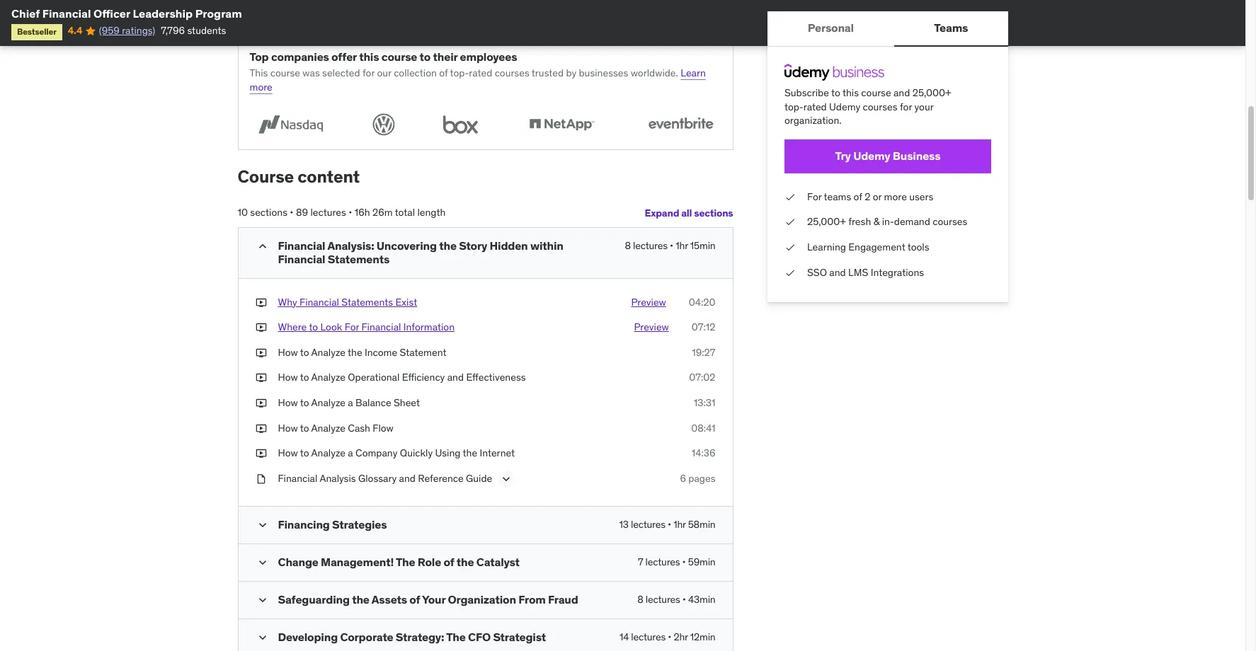 Task type: locate. For each thing, give the bounding box(es) containing it.
try udemy business
[[835, 149, 941, 163]]

how for how to analyze a company quickly using the internet
[[278, 447, 298, 460]]

tab list containing personal
[[768, 11, 1008, 47]]

for left our
[[363, 67, 375, 79]]

analyze for efficiency
[[311, 371, 346, 384]]

1hr left 15min
[[676, 240, 688, 252]]

lectures for financial analysis: uncovering the story hidden within financial statements
[[633, 240, 668, 252]]

the
[[396, 555, 415, 569], [446, 630, 466, 644]]

• for developing corporate strategy: the cfo strategist
[[668, 631, 672, 644]]

2 vertical spatial course
[[861, 86, 891, 99]]

a left company
[[348, 447, 353, 460]]

analyze down look
[[311, 346, 346, 359]]

this
[[359, 50, 379, 64], [843, 86, 859, 99]]

course
[[382, 50, 417, 64], [270, 67, 300, 79], [861, 86, 891, 99]]

xsmall image
[[785, 190, 796, 204], [785, 241, 796, 255], [785, 266, 796, 280], [255, 321, 267, 335], [255, 346, 267, 360], [255, 371, 267, 385], [255, 397, 267, 411], [255, 422, 267, 436], [255, 472, 267, 486]]

change management! the role of the catalyst
[[278, 555, 520, 569]]

1hr for financial analysis: uncovering the story hidden within financial statements
[[676, 240, 688, 252]]

preview left 04:20
[[631, 296, 666, 309]]

to down udemy business image
[[831, 86, 840, 99]]

13 lectures • 1hr 58min
[[620, 518, 716, 531]]

the left story
[[439, 239, 457, 253]]

1 vertical spatial xsmall image
[[255, 296, 267, 310]]

to up how to analyze a balance sheet
[[300, 371, 309, 384]]

teams
[[934, 21, 968, 35]]

why financial statements exist button
[[278, 296, 417, 310]]

analyze for income
[[311, 346, 346, 359]]

0 vertical spatial udemy
[[829, 100, 860, 113]]

statements inside button
[[342, 296, 393, 309]]

1 vertical spatial 1hr
[[674, 518, 686, 531]]

where
[[278, 321, 307, 334]]

0 vertical spatial a
[[348, 397, 353, 409]]

the left cfo at left
[[446, 630, 466, 644]]

top-
[[450, 67, 469, 79]]

of left your
[[410, 593, 420, 607]]

small image
[[255, 240, 270, 254]]

1 horizontal spatial for
[[807, 190, 822, 203]]

small image for developing
[[255, 631, 270, 645]]

1 vertical spatial 25,000+
[[807, 216, 846, 228]]

0 horizontal spatial courses
[[495, 67, 530, 79]]

sections right the 10
[[250, 206, 288, 219]]

1 how from the top
[[278, 346, 298, 359]]

for
[[363, 67, 375, 79], [900, 100, 912, 113]]

to inside subscribe to this course and 25,000+ top‑rated udemy courses for your organization.
[[831, 86, 840, 99]]

financial
[[42, 6, 91, 21], [278, 239, 325, 253], [278, 252, 325, 267], [300, 296, 339, 309], [362, 321, 401, 334], [278, 472, 318, 485]]

cfo
[[468, 630, 491, 644]]

role
[[418, 555, 441, 569]]

7,796
[[161, 24, 185, 37]]

ratings)
[[122, 24, 155, 37]]

lectures right 14
[[631, 631, 666, 644]]

25,000+ up learning
[[807, 216, 846, 228]]

tab list
[[768, 11, 1008, 47]]

financial up income
[[362, 321, 401, 334]]

try
[[835, 149, 851, 163]]

analyze for company
[[311, 447, 346, 460]]

19:27
[[692, 346, 716, 359]]

course down udemy business image
[[861, 86, 891, 99]]

how for how to analyze the income statement
[[278, 346, 298, 359]]

udemy right try
[[853, 149, 890, 163]]

25,000+
[[913, 86, 951, 99], [807, 216, 846, 228]]

• left 89
[[290, 206, 294, 219]]

• left '58min'
[[668, 518, 672, 531]]

1 vertical spatial the
[[446, 630, 466, 644]]

hidden
[[490, 239, 528, 253]]

course down companies
[[270, 67, 300, 79]]

more
[[250, 81, 273, 93], [884, 190, 907, 203]]

more right or
[[884, 190, 907, 203]]

financial analysis: uncovering the story hidden within financial statements
[[278, 239, 564, 267]]

1 vertical spatial course
[[270, 67, 300, 79]]

15min
[[691, 240, 716, 252]]

lms
[[848, 266, 868, 279]]

25,000+ up your
[[913, 86, 951, 99]]

company
[[356, 447, 398, 460]]

1 horizontal spatial courses
[[863, 100, 898, 113]]

the left catalyst
[[457, 555, 474, 569]]

financial inside button
[[362, 321, 401, 334]]

0 horizontal spatial 25,000+
[[807, 216, 846, 228]]

0 vertical spatial 25,000+
[[913, 86, 951, 99]]

analyze left the cash
[[311, 422, 346, 435]]

1 horizontal spatial more
[[884, 190, 907, 203]]

for right look
[[345, 321, 359, 334]]

• left the 2hr
[[668, 631, 672, 644]]

2 vertical spatial courses
[[933, 216, 968, 228]]

how to analyze the income statement
[[278, 346, 447, 359]]

udemy inside subscribe to this course and 25,000+ top‑rated udemy courses for your organization.
[[829, 100, 860, 113]]

2 analyze from the top
[[311, 371, 346, 384]]

• for safeguarding the assets of your organization from fraud
[[683, 593, 686, 606]]

analyze down how to analyze cash flow
[[311, 447, 346, 460]]

this course was selected for our collection of top-rated courses trusted by businesses worldwide.
[[250, 67, 679, 79]]

developing corporate strategy: the cfo strategist
[[278, 630, 546, 644]]

2 horizontal spatial course
[[861, 86, 891, 99]]

financial up look
[[300, 296, 339, 309]]

demand
[[894, 216, 930, 228]]

teams button
[[894, 11, 1008, 45]]

business
[[893, 149, 941, 163]]

analyze up how to analyze cash flow
[[311, 397, 346, 409]]

preview left 07:12 on the right of the page
[[634, 321, 669, 334]]

•
[[290, 206, 294, 219], [349, 206, 352, 219], [670, 240, 674, 252], [668, 518, 672, 531], [683, 556, 686, 569], [683, 593, 686, 606], [668, 631, 672, 644]]

to for how to analyze cash flow
[[300, 422, 309, 435]]

1 horizontal spatial course
[[382, 50, 417, 64]]

analyze up how to analyze a balance sheet
[[311, 371, 346, 384]]

and down 'quickly'
[[399, 472, 416, 485]]

5 analyze from the top
[[311, 447, 346, 460]]

0 vertical spatial statements
[[328, 252, 390, 267]]

1 analyze from the top
[[311, 346, 346, 359]]

for left teams at the right of the page
[[807, 190, 822, 203]]

cash
[[348, 422, 370, 435]]

• left "43min"
[[683, 593, 686, 606]]

to inside button
[[309, 321, 318, 334]]

a left balance
[[348, 397, 353, 409]]

and inside subscribe to this course and 25,000+ top‑rated udemy courses for your organization.
[[894, 86, 910, 99]]

10
[[238, 206, 248, 219]]

the inside 'financial analysis: uncovering the story hidden within financial statements'
[[439, 239, 457, 253]]

• for change management! the role of the catalyst
[[683, 556, 686, 569]]

to for how to analyze a balance sheet
[[300, 397, 309, 409]]

• left 59min
[[683, 556, 686, 569]]

0 horizontal spatial for
[[363, 67, 375, 79]]

1 sections from the left
[[250, 206, 288, 219]]

0 vertical spatial xsmall image
[[785, 216, 796, 229]]

courses down employees
[[495, 67, 530, 79]]

internet
[[480, 447, 515, 460]]

0 vertical spatial 1hr
[[676, 240, 688, 252]]

courses left your
[[863, 100, 898, 113]]

small image left financing
[[255, 518, 270, 533]]

from
[[519, 593, 546, 607]]

preview
[[631, 296, 666, 309], [634, 321, 669, 334]]

teams
[[824, 190, 851, 203]]

lectures right 7
[[646, 556, 680, 569]]

0 horizontal spatial 8
[[625, 240, 631, 252]]

1 vertical spatial a
[[348, 447, 353, 460]]

1 vertical spatial more
[[884, 190, 907, 203]]

1 horizontal spatial for
[[900, 100, 912, 113]]

sections right all
[[694, 207, 734, 219]]

1 horizontal spatial 25,000+
[[913, 86, 951, 99]]

this
[[250, 67, 268, 79]]

businesses
[[579, 67, 629, 79]]

courses right demand
[[933, 216, 968, 228]]

length
[[418, 206, 446, 219]]

14:36
[[692, 447, 716, 460]]

the left role
[[396, 555, 415, 569]]

0 vertical spatial 8
[[625, 240, 631, 252]]

lectures for financing strategies
[[631, 518, 666, 531]]

course up our
[[382, 50, 417, 64]]

0 vertical spatial preview
[[631, 296, 666, 309]]

0 vertical spatial this
[[359, 50, 379, 64]]

1 horizontal spatial sections
[[694, 207, 734, 219]]

this down udemy business image
[[843, 86, 859, 99]]

2 vertical spatial xsmall image
[[255, 447, 267, 461]]

courses
[[495, 67, 530, 79], [863, 100, 898, 113], [933, 216, 968, 228]]

udemy
[[829, 100, 860, 113], [853, 149, 890, 163]]

for
[[807, 190, 822, 203], [345, 321, 359, 334]]

3 analyze from the top
[[311, 397, 346, 409]]

to up how to analyze cash flow
[[300, 397, 309, 409]]

1 vertical spatial preview
[[634, 321, 669, 334]]

1 vertical spatial courses
[[863, 100, 898, 113]]

0 horizontal spatial more
[[250, 81, 273, 93]]

1 a from the top
[[348, 397, 353, 409]]

how for how to analyze operational efficiency and effectiveness
[[278, 371, 298, 384]]

89
[[296, 206, 308, 219]]

top‑rated
[[785, 100, 827, 113]]

udemy up organization.
[[829, 100, 860, 113]]

effectiveness
[[466, 371, 526, 384]]

top
[[250, 50, 269, 64]]

where to look for financial information
[[278, 321, 455, 334]]

small image for safeguarding
[[255, 593, 270, 608]]

4 how from the top
[[278, 422, 298, 435]]

safeguarding the assets of your organization from fraud
[[278, 593, 578, 607]]

the
[[439, 239, 457, 253], [348, 346, 362, 359], [463, 447, 478, 460], [457, 555, 474, 569], [352, 593, 370, 607]]

lectures right 13
[[631, 518, 666, 531]]

and up try udemy business
[[894, 86, 910, 99]]

3 how from the top
[[278, 397, 298, 409]]

small image up top
[[238, 0, 252, 13]]

6
[[680, 472, 686, 485]]

16h 26m
[[355, 206, 393, 219]]

to down where
[[300, 346, 309, 359]]

1 vertical spatial for
[[900, 100, 912, 113]]

uncovering
[[377, 239, 437, 253]]

2 a from the top
[[348, 447, 353, 460]]

a for balance
[[348, 397, 353, 409]]

1 vertical spatial this
[[843, 86, 859, 99]]

1hr left '58min'
[[674, 518, 686, 531]]

to down how to analyze a balance sheet
[[300, 422, 309, 435]]

1 vertical spatial statements
[[342, 296, 393, 309]]

corporate
[[340, 630, 394, 644]]

10 sections • 89 lectures • 16h 26m total length
[[238, 206, 446, 219]]

users
[[909, 190, 934, 203]]

small image
[[238, 0, 252, 13], [255, 518, 270, 533], [255, 556, 270, 570], [255, 593, 270, 608], [255, 631, 270, 645]]

our
[[377, 67, 392, 79]]

small image left developing
[[255, 631, 270, 645]]

your
[[422, 593, 446, 607]]

statements up where to look for financial information
[[342, 296, 393, 309]]

0 horizontal spatial sections
[[250, 206, 288, 219]]

(959 ratings)
[[99, 24, 155, 37]]

analyze for flow
[[311, 422, 346, 435]]

total
[[395, 206, 415, 219]]

volkswagen image
[[368, 112, 400, 138]]

analyze for balance
[[311, 397, 346, 409]]

statements up the why financial statements exist
[[328, 252, 390, 267]]

for left your
[[900, 100, 912, 113]]

small image left safeguarding
[[255, 593, 270, 608]]

trusted
[[532, 67, 564, 79]]

information
[[404, 321, 455, 334]]

0 horizontal spatial for
[[345, 321, 359, 334]]

8
[[625, 240, 631, 252], [638, 593, 644, 606]]

organization
[[448, 593, 516, 607]]

1 vertical spatial 8
[[638, 593, 644, 606]]

0 horizontal spatial the
[[396, 555, 415, 569]]

xsmall image
[[785, 216, 796, 229], [255, 296, 267, 310], [255, 447, 267, 461]]

this up our
[[359, 50, 379, 64]]

lectures for change management! the role of the catalyst
[[646, 556, 680, 569]]

xsmall image for preview
[[255, 296, 267, 310]]

lectures down expand
[[633, 240, 668, 252]]

2 sections from the left
[[694, 207, 734, 219]]

financial right small image
[[278, 252, 325, 267]]

small image left change
[[255, 556, 270, 570]]

2 how from the top
[[278, 371, 298, 384]]

rated
[[469, 67, 493, 79]]

more down this
[[250, 81, 273, 93]]

13:31
[[694, 397, 716, 409]]

(959
[[99, 24, 120, 37]]

to down how to analyze cash flow
[[300, 447, 309, 460]]

of right role
[[444, 555, 454, 569]]

subscribe to this course and 25,000+ top‑rated udemy courses for your organization.
[[785, 86, 951, 127]]

1 horizontal spatial 8
[[638, 593, 644, 606]]

4 analyze from the top
[[311, 422, 346, 435]]

• left the 16h 26m
[[349, 206, 352, 219]]

12min
[[690, 631, 716, 644]]

for teams of 2 or more users
[[807, 190, 934, 203]]

program
[[195, 6, 242, 21]]

1 horizontal spatial this
[[843, 86, 859, 99]]

0 vertical spatial more
[[250, 81, 273, 93]]

how to analyze a balance sheet
[[278, 397, 420, 409]]

pages
[[689, 472, 716, 485]]

tools
[[908, 241, 929, 254]]

lectures up 14 lectures • 2hr 12min
[[646, 593, 681, 606]]

1 vertical spatial for
[[345, 321, 359, 334]]

to left look
[[309, 321, 318, 334]]

5 how from the top
[[278, 447, 298, 460]]

• left 15min
[[670, 240, 674, 252]]



Task type: describe. For each thing, give the bounding box(es) containing it.
where to look for financial information button
[[278, 321, 455, 335]]

small image for change
[[255, 556, 270, 570]]

financing
[[278, 518, 330, 532]]

0 vertical spatial courses
[[495, 67, 530, 79]]

4.4
[[68, 24, 82, 37]]

and right efficiency
[[447, 371, 464, 384]]

7
[[638, 556, 644, 569]]

financial inside button
[[300, 296, 339, 309]]

flow
[[373, 422, 394, 435]]

this inside subscribe to this course and 25,000+ top‑rated udemy courses for your organization.
[[843, 86, 859, 99]]

14 lectures • 2hr 12min
[[620, 631, 716, 644]]

strategies
[[332, 518, 387, 532]]

xsmall image for 14:36
[[255, 447, 267, 461]]

chief financial officer leadership program
[[11, 6, 242, 21]]

0 vertical spatial the
[[396, 555, 415, 569]]

personal
[[808, 21, 854, 35]]

engagement
[[848, 241, 905, 254]]

sso
[[807, 266, 827, 279]]

0 vertical spatial for
[[807, 190, 822, 203]]

for inside button
[[345, 321, 359, 334]]

change
[[278, 555, 319, 569]]

statements inside 'financial analysis: uncovering the story hidden within financial statements'
[[328, 252, 390, 267]]

sheet
[[394, 397, 420, 409]]

exist
[[396, 296, 417, 309]]

43min
[[689, 593, 716, 606]]

08:41
[[692, 422, 716, 435]]

look
[[321, 321, 342, 334]]

income
[[365, 346, 398, 359]]

integrations
[[871, 266, 924, 279]]

59min
[[688, 556, 716, 569]]

expand all sections
[[645, 207, 734, 219]]

for inside subscribe to this course and 25,000+ top‑rated udemy courses for your organization.
[[900, 100, 912, 113]]

companies
[[271, 50, 329, 64]]

analysis:
[[328, 239, 374, 253]]

fraud
[[548, 593, 578, 607]]

13
[[620, 518, 629, 531]]

25,000+ fresh & in-demand courses
[[807, 216, 968, 228]]

2 horizontal spatial courses
[[933, 216, 968, 228]]

courses inside subscribe to this course and 25,000+ top‑rated udemy courses for your organization.
[[863, 100, 898, 113]]

the left assets
[[352, 593, 370, 607]]

worldwide.
[[631, 67, 679, 79]]

how to analyze a company quickly using the internet
[[278, 447, 515, 460]]

2hr
[[674, 631, 688, 644]]

top companies offer this course to their employees
[[250, 50, 517, 64]]

statement
[[400, 346, 447, 359]]

box image
[[437, 112, 484, 138]]

1 horizontal spatial the
[[446, 630, 466, 644]]

sections inside dropdown button
[[694, 207, 734, 219]]

financial up '4.4'
[[42, 6, 91, 21]]

why financial statements exist
[[278, 296, 417, 309]]

to for where to look for financial information
[[309, 321, 318, 334]]

• for financing strategies
[[668, 518, 672, 531]]

0 vertical spatial course
[[382, 50, 417, 64]]

fresh
[[848, 216, 871, 228]]

your
[[915, 100, 934, 113]]

of left 2
[[854, 190, 862, 203]]

14
[[620, 631, 629, 644]]

7,796 students
[[161, 24, 226, 37]]

7 lectures • 59min
[[638, 556, 716, 569]]

why
[[278, 296, 297, 309]]

by
[[566, 67, 577, 79]]

small image for financing
[[255, 518, 270, 533]]

learn
[[681, 67, 706, 79]]

strategy:
[[396, 630, 444, 644]]

was
[[303, 67, 320, 79]]

25,000+ inside subscribe to this course and 25,000+ top‑rated udemy courses for your organization.
[[913, 86, 951, 99]]

chief
[[11, 6, 40, 21]]

lectures for developing corporate strategy: the cfo strategist
[[631, 631, 666, 644]]

• for financial analysis: uncovering the story hidden within financial statements
[[670, 240, 674, 252]]

lectures right 89
[[311, 206, 346, 219]]

8 lectures • 1hr 15min
[[625, 240, 716, 252]]

0 horizontal spatial course
[[270, 67, 300, 79]]

strategist
[[493, 630, 546, 644]]

reference
[[418, 472, 464, 485]]

how for how to analyze a balance sheet
[[278, 397, 298, 409]]

how to analyze operational efficiency and effectiveness
[[278, 371, 526, 384]]

guide
[[466, 472, 492, 485]]

the right using
[[463, 447, 478, 460]]

management!
[[321, 555, 394, 569]]

of left the top-
[[439, 67, 448, 79]]

to for subscribe to this course and 25,000+ top‑rated udemy courses for your organization.
[[831, 86, 840, 99]]

sso and lms integrations
[[807, 266, 924, 279]]

8 for safeguarding the assets of your organization from fraud
[[638, 593, 644, 606]]

07:02
[[689, 371, 716, 384]]

using
[[435, 447, 461, 460]]

show lecture description image
[[500, 472, 514, 486]]

course inside subscribe to this course and 25,000+ top‑rated udemy courses for your organization.
[[861, 86, 891, 99]]

how to analyze cash flow
[[278, 422, 394, 435]]

more inside learn more
[[250, 81, 273, 93]]

eventbrite image
[[640, 112, 721, 138]]

collection
[[394, 67, 437, 79]]

to for how to analyze the income statement
[[300, 346, 309, 359]]

in-
[[882, 216, 894, 228]]

safeguarding
[[278, 593, 350, 607]]

8 for financial analysis: uncovering the story hidden within financial statements
[[625, 240, 631, 252]]

to up collection
[[420, 50, 431, 64]]

1 vertical spatial udemy
[[853, 149, 890, 163]]

bestseller
[[17, 26, 56, 37]]

to for how to analyze a company quickly using the internet
[[300, 447, 309, 460]]

catalyst
[[477, 555, 520, 569]]

financing strategies
[[278, 518, 387, 532]]

and right sso
[[829, 266, 846, 279]]

offer
[[332, 50, 357, 64]]

assets
[[372, 593, 407, 607]]

a for company
[[348, 447, 353, 460]]

financial analysis glossary and reference guide
[[278, 472, 492, 485]]

content
[[298, 166, 360, 188]]

udemy business image
[[785, 64, 884, 81]]

selected
[[322, 67, 360, 79]]

learning
[[807, 241, 846, 254]]

6 pages
[[680, 472, 716, 485]]

preview for 07:12
[[634, 321, 669, 334]]

0 vertical spatial for
[[363, 67, 375, 79]]

the left income
[[348, 346, 362, 359]]

organization.
[[785, 114, 842, 127]]

learning engagement tools
[[807, 241, 929, 254]]

subscribe
[[785, 86, 829, 99]]

personal button
[[768, 11, 894, 45]]

balance
[[356, 397, 391, 409]]

netapp image
[[521, 112, 603, 138]]

lectures for safeguarding the assets of your organization from fraud
[[646, 593, 681, 606]]

to for how to analyze operational efficiency and effectiveness
[[300, 371, 309, 384]]

preview for 04:20
[[631, 296, 666, 309]]

employees
[[460, 50, 517, 64]]

how for how to analyze cash flow
[[278, 422, 298, 435]]

financial down 89
[[278, 239, 325, 253]]

students
[[187, 24, 226, 37]]

0 horizontal spatial this
[[359, 50, 379, 64]]

nasdaq image
[[250, 112, 331, 138]]

1hr for financing strategies
[[674, 518, 686, 531]]

officer
[[94, 6, 130, 21]]

financial left analysis
[[278, 472, 318, 485]]

operational
[[348, 371, 400, 384]]



Task type: vqa. For each thing, say whether or not it's contained in the screenshot.
"and" within MINI MBA IN INNOVATIONS AND DIGITAL TRANSFORMATION
no



